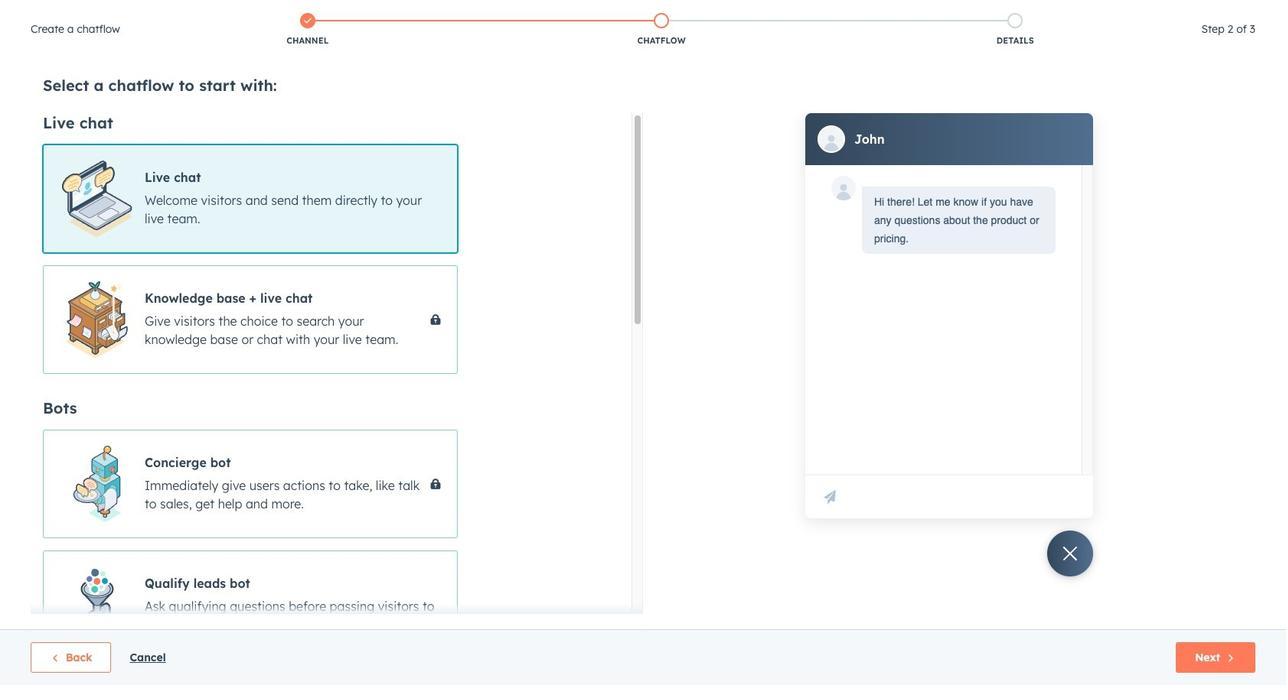 Task type: locate. For each thing, give the bounding box(es) containing it.
menu
[[949, 0, 1268, 24]]

details list item
[[838, 10, 1192, 50]]

None checkbox
[[43, 145, 458, 253], [43, 266, 458, 374], [43, 145, 458, 253], [43, 266, 458, 374]]

0 horizontal spatial menu item
[[1022, 0, 1050, 24]]

None checkbox
[[43, 430, 458, 539], [43, 551, 458, 660], [43, 430, 458, 539], [43, 551, 458, 660]]

menu item
[[1022, 0, 1050, 24], [1165, 0, 1268, 24]]

1 horizontal spatial menu item
[[1165, 0, 1268, 24]]

Search HubSpot search field
[[1060, 32, 1233, 58]]

list
[[131, 10, 1192, 50]]



Task type: vqa. For each thing, say whether or not it's contained in the screenshot.
"DETAILS" list item
yes



Task type: describe. For each thing, give the bounding box(es) containing it.
agent says: hi there! let me know if you have any questions about the product or pricing. element
[[874, 193, 1043, 248]]

1 menu item from the left
[[1022, 0, 1050, 24]]

2 menu item from the left
[[1165, 0, 1268, 24]]

channel completed list item
[[131, 10, 485, 50]]

chatflow list item
[[485, 10, 838, 50]]



